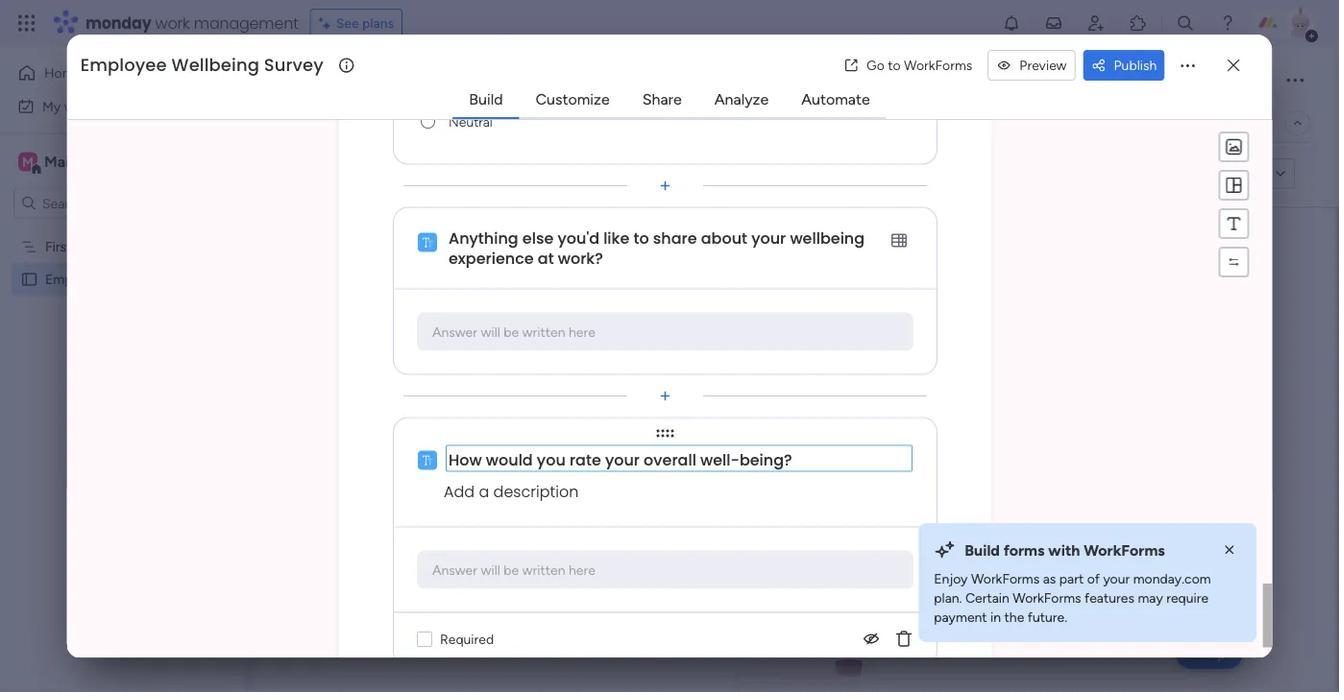 Task type: vqa. For each thing, say whether or not it's contained in the screenshot.
Edit form button
yes



Task type: locate. For each thing, give the bounding box(es) containing it.
employee inside list box
[[45, 271, 105, 288]]

your right building
[[863, 366, 913, 398]]

invite / 1 button
[[1177, 65, 1272, 96]]

to
[[888, 57, 901, 74], [633, 227, 649, 249]]

employee down first board
[[45, 271, 105, 288]]

automate for automate / 4
[[1166, 115, 1227, 131]]

you'd
[[557, 227, 599, 249]]

here down work?
[[568, 324, 595, 340]]

0 vertical spatial automate
[[802, 90, 870, 108]]

employee well-being survey up add view icon
[[292, 64, 619, 97]]

/ inside invite / 1 button
[[1250, 73, 1255, 89]]

build for build forms with workforms
[[965, 541, 1000, 560]]

0 horizontal spatial well-
[[108, 271, 137, 288]]

none field inside form form
[[445, 102, 913, 141]]

automate link
[[786, 82, 886, 116]]

build up workforms logo
[[469, 90, 503, 108]]

0 vertical spatial employee well-being survey
[[292, 64, 619, 97]]

your inside enjoy workforms as part of your monday.com plan. certain workforms features may require payment in the future.
[[1104, 571, 1130, 588]]

1 vertical spatial answer
[[432, 562, 477, 579]]

future.
[[1028, 610, 1068, 626]]

customization tools toolbar
[[1219, 132, 1250, 278]]

dapulse integrations image
[[944, 116, 958, 130]]

1 horizontal spatial to
[[888, 57, 901, 74]]

be down experience
[[503, 324, 519, 340]]

form form
[[67, 0, 1273, 693]]

2 vertical spatial your
[[1104, 571, 1130, 588]]

workforms up 'certain'
[[971, 571, 1040, 588]]

0 vertical spatial survey
[[542, 64, 619, 97]]

1 vertical spatial component__icon image
[[418, 451, 437, 470]]

1 vertical spatial employee well-being survey
[[45, 271, 214, 288]]

1 vertical spatial written
[[522, 562, 565, 579]]

will up required
[[480, 562, 500, 579]]

here
[[568, 324, 595, 340], [568, 562, 595, 579]]

your up features
[[1104, 571, 1130, 588]]

to right go
[[888, 57, 901, 74]]

build inside button
[[761, 440, 795, 459]]

well- inside list box
[[108, 271, 137, 288]]

work for my
[[64, 98, 93, 114]]

add new question image up drag to reorder the question icon
[[655, 176, 675, 196]]

will for drag to reorder the question icon
[[480, 324, 500, 340]]

certain
[[966, 590, 1010, 607]]

option
[[0, 230, 245, 234]]

0 vertical spatial /
[[1250, 73, 1255, 89]]

description
[[493, 481, 578, 503]]

1 vertical spatial work
[[64, 98, 93, 114]]

0 horizontal spatial work
[[64, 98, 93, 114]]

automate inside tab list
[[802, 90, 870, 108]]

how would you rate your overall well-being? button
[[445, 445, 912, 477]]

written down the description
[[522, 562, 565, 579]]

0 horizontal spatial automate
[[802, 90, 870, 108]]

work inside button
[[64, 98, 93, 114]]

0 horizontal spatial survey
[[174, 271, 214, 288]]

0 vertical spatial component__icon image
[[418, 233, 437, 252]]

None field
[[445, 102, 913, 141]]

1 component__icon image from the top
[[418, 233, 437, 252]]

0 vertical spatial work
[[155, 12, 190, 34]]

build inside 'alert'
[[965, 541, 1000, 560]]

invite members image
[[1087, 13, 1106, 33]]

build down let's start by building your form
[[761, 440, 795, 459]]

1 horizontal spatial build
[[761, 440, 795, 459]]

1 here from the top
[[568, 324, 595, 340]]

employee inside "field"
[[80, 53, 167, 77]]

0 vertical spatial here
[[568, 324, 595, 340]]

invite / 1
[[1213, 73, 1264, 89]]

/
[[1250, 73, 1255, 89], [1230, 115, 1236, 131]]

0 vertical spatial answer
[[432, 324, 477, 340]]

build left the forms
[[965, 541, 1000, 560]]

work right my
[[64, 98, 93, 114]]

answer will be written here
[[432, 324, 595, 340], [432, 562, 595, 579]]

form
[[381, 115, 412, 131]]

go to workforms
[[867, 57, 973, 74]]

/ for 1
[[1250, 73, 1255, 89]]

workforms inside button
[[904, 57, 973, 74]]

well- up add view icon
[[412, 64, 470, 97]]

collapse board header image
[[1291, 115, 1306, 131]]

1 vertical spatial automate
[[1166, 115, 1227, 131]]

search everything image
[[1176, 13, 1195, 33]]

1 answer from the top
[[432, 324, 477, 340]]

answer will be written here down add a description
[[432, 562, 595, 579]]

forms
[[1004, 541, 1045, 560]]

wellbeing
[[790, 227, 864, 249]]

written for drag to reorder the question icon
[[522, 324, 565, 340]]

work for monday
[[155, 12, 190, 34]]

1 horizontal spatial your
[[863, 366, 913, 398]]

employee
[[80, 53, 167, 77], [292, 64, 406, 97], [45, 271, 105, 288]]

build form
[[761, 440, 831, 459]]

your right about
[[751, 227, 786, 249]]

1 horizontal spatial /
[[1250, 73, 1255, 89]]

2 answer will be written here from the top
[[432, 562, 595, 579]]

1 vertical spatial build
[[761, 440, 795, 459]]

build
[[469, 90, 503, 108], [761, 440, 795, 459], [965, 541, 1000, 560]]

main workspace
[[44, 153, 158, 171]]

0 horizontal spatial by
[[450, 165, 467, 183]]

monday.com
[[1134, 571, 1211, 588]]

1 be from the top
[[503, 324, 519, 340]]

0 vertical spatial build
[[469, 90, 503, 108]]

to inside button
[[888, 57, 901, 74]]

employee well-being survey down 'board'
[[45, 271, 214, 288]]

build inside tab list
[[469, 90, 503, 108]]

well- down 'board'
[[108, 271, 137, 288]]

1 vertical spatial to
[[633, 227, 649, 249]]

monday work management
[[86, 12, 299, 34]]

2 add new question image from the top
[[655, 387, 675, 406]]

activity button
[[1078, 65, 1169, 96]]

part
[[1060, 571, 1084, 588]]

1 horizontal spatial well-
[[412, 64, 470, 97]]

2 will from the top
[[480, 562, 500, 579]]

1 will from the top
[[480, 324, 500, 340]]

2 horizontal spatial build
[[965, 541, 1000, 560]]

tab list
[[453, 81, 887, 119]]

survey
[[542, 64, 619, 97], [174, 271, 214, 288]]

0 vertical spatial add new question image
[[655, 176, 675, 196]]

be down add a description
[[503, 562, 519, 579]]

plan.
[[934, 590, 962, 607]]

work?
[[558, 247, 603, 269]]

2 be from the top
[[503, 562, 519, 579]]

0 vertical spatial be
[[503, 324, 519, 340]]

build forms with workforms alert
[[919, 524, 1257, 643]]

menu image
[[1225, 176, 1244, 195]]

list box
[[0, 227, 245, 555]]

1 vertical spatial be
[[503, 562, 519, 579]]

build for build form
[[761, 440, 795, 459]]

enjoy
[[934, 571, 968, 588]]

0 vertical spatial by
[[450, 165, 467, 183]]

1 vertical spatial here
[[568, 562, 595, 579]]

Employee well-being survey field
[[287, 64, 623, 97]]

component__icon image
[[418, 233, 437, 252], [418, 451, 437, 470]]

1 add new question image from the top
[[655, 176, 675, 196]]

tab list containing build
[[453, 81, 887, 119]]

1 vertical spatial will
[[480, 562, 500, 579]]

0 vertical spatial your
[[751, 227, 786, 249]]

public board image
[[20, 271, 38, 289]]

1 vertical spatial being
[[137, 271, 171, 288]]

0 horizontal spatial being
[[137, 271, 171, 288]]

written down at
[[522, 324, 565, 340]]

employee well-being survey
[[292, 64, 619, 97], [45, 271, 214, 288]]

home
[[44, 65, 81, 81]]

1 vertical spatial by
[[731, 366, 759, 398]]

0 horizontal spatial build
[[469, 90, 503, 108]]

plans
[[362, 15, 394, 31]]

drag to reorder the question image
[[655, 424, 675, 444]]

require
[[1167, 590, 1209, 607]]

1 answer will be written here from the top
[[432, 324, 595, 340]]

menu image
[[1225, 214, 1244, 234]]

well-
[[412, 64, 470, 97], [108, 271, 137, 288]]

features
[[1085, 590, 1135, 607]]

will down experience
[[480, 324, 500, 340]]

experience
[[448, 247, 533, 269]]

help button
[[1176, 638, 1243, 670]]

0 horizontal spatial to
[[633, 227, 649, 249]]

employee up table on the left top of the page
[[292, 64, 406, 97]]

answer will be written here down experience
[[432, 324, 595, 340]]

else
[[522, 227, 553, 249]]

2 vertical spatial build
[[965, 541, 1000, 560]]

1 horizontal spatial survey
[[542, 64, 619, 97]]

anything else you'd like to share about your wellbeing experience at work?
[[448, 227, 868, 269]]

0 vertical spatial written
[[522, 324, 565, 340]]

2 answer from the top
[[432, 562, 477, 579]]

1 horizontal spatial automate
[[1166, 115, 1227, 131]]

0 horizontal spatial /
[[1230, 115, 1236, 131]]

/ left 4
[[1230, 115, 1236, 131]]

your
[[751, 227, 786, 249], [863, 366, 913, 398], [1104, 571, 1130, 588]]

0 vertical spatial answer will be written here
[[432, 324, 595, 340]]

being inside list box
[[137, 271, 171, 288]]

to right like
[[633, 227, 649, 249]]

1
[[1258, 73, 1264, 89]]

0 horizontal spatial employee well-being survey
[[45, 271, 214, 288]]

0 horizontal spatial your
[[751, 227, 786, 249]]

add new question image
[[655, 176, 675, 196], [655, 387, 675, 406]]

by right start
[[731, 366, 759, 398]]

form
[[1207, 166, 1235, 182], [326, 166, 355, 182], [920, 366, 974, 398], [799, 440, 831, 459]]

2 written from the top
[[522, 562, 565, 579]]

0 vertical spatial well-
[[412, 64, 470, 97]]

home button
[[12, 58, 207, 88]]

/ left 1
[[1250, 73, 1255, 89]]

answer
[[432, 324, 477, 340], [432, 562, 477, 579]]

by right the powered
[[450, 165, 467, 183]]

1 horizontal spatial being
[[470, 64, 536, 97]]

see plans button
[[310, 9, 403, 37]]

work up employee wellbeing survey
[[155, 12, 190, 34]]

add new question image up drag to reorder the question image at the bottom
[[655, 387, 675, 406]]

1 vertical spatial /
[[1230, 115, 1236, 131]]

here down the description
[[568, 562, 595, 579]]

1 horizontal spatial work
[[155, 12, 190, 34]]

form for edit form
[[326, 166, 355, 182]]

employee down monday
[[80, 53, 167, 77]]

automate down go
[[802, 90, 870, 108]]

1 vertical spatial survey
[[174, 271, 214, 288]]

see
[[336, 15, 359, 31]]

in
[[991, 610, 1001, 626]]

be
[[503, 324, 519, 340], [503, 562, 519, 579]]

automate up background color and image selector
[[1166, 115, 1227, 131]]

a
[[478, 481, 489, 503]]

required
[[440, 632, 494, 648]]

answer up required
[[432, 562, 477, 579]]

2 here from the top
[[568, 562, 595, 579]]

customize
[[536, 90, 610, 108]]

m
[[22, 154, 34, 170]]

workforms
[[904, 57, 973, 74], [1084, 541, 1165, 560], [971, 571, 1040, 588], [1013, 590, 1082, 607]]

wellbeing
[[172, 53, 259, 77]]

1 vertical spatial well-
[[108, 271, 137, 288]]

2 horizontal spatial your
[[1104, 571, 1130, 588]]

apps image
[[1129, 13, 1148, 33]]

workforms up dapulse integrations image
[[904, 57, 973, 74]]

answer down experience
[[432, 324, 477, 340]]

1 vertical spatial answer will be written here
[[432, 562, 595, 579]]

automate
[[802, 90, 870, 108], [1166, 115, 1227, 131]]

0 vertical spatial will
[[480, 324, 500, 340]]

1 written from the top
[[522, 324, 565, 340]]

0 vertical spatial to
[[888, 57, 901, 74]]

1 vertical spatial add new question image
[[655, 387, 675, 406]]

form for build form
[[799, 440, 831, 459]]



Task type: describe. For each thing, give the bounding box(es) containing it.
let's
[[618, 366, 666, 398]]

background color and image selector image
[[1225, 137, 1244, 157]]

notifications image
[[1002, 13, 1021, 33]]

help image
[[1218, 13, 1238, 33]]

add view image
[[438, 116, 446, 130]]

building
[[765, 366, 857, 398]]

go
[[867, 57, 885, 74]]

copy
[[1171, 166, 1203, 182]]

be for drag to reorder the question icon
[[503, 324, 519, 340]]

analyze
[[715, 90, 769, 108]]

employee for the employee well-being survey field
[[292, 64, 406, 97]]

more actions image
[[1178, 56, 1198, 75]]

of
[[1087, 571, 1100, 588]]

monday
[[86, 12, 151, 34]]

main
[[44, 153, 78, 171]]

be for drag to reorder the question image at the bottom
[[503, 562, 519, 579]]

form for copy form link
[[1207, 166, 1235, 182]]

answer will be written here for drag to reorder the question icon
[[432, 324, 595, 340]]

preview button
[[988, 50, 1076, 81]]

form button
[[367, 108, 427, 138]]

first board
[[45, 239, 110, 255]]

workforms up of
[[1084, 541, 1165, 560]]

analyze link
[[699, 82, 784, 116]]

answer for drag to reorder the question image at the bottom
[[432, 562, 477, 579]]

edit form button
[[291, 159, 363, 190]]

list box containing first board
[[0, 227, 245, 555]]

as
[[1043, 571, 1056, 588]]

2 component__icon image from the top
[[418, 451, 437, 470]]

answer for drag to reorder the question icon
[[432, 324, 477, 340]]

invite
[[1213, 73, 1246, 89]]

workspace image
[[18, 151, 37, 172]]

here for drag to reorder the question icon
[[568, 324, 595, 340]]

employee for employee wellbeing survey "field"
[[80, 53, 167, 77]]

powered
[[386, 165, 446, 183]]

your inside anything else you'd like to share about your wellbeing experience at work?
[[751, 227, 786, 249]]

inbox image
[[1045, 13, 1064, 33]]

1 horizontal spatial by
[[731, 366, 759, 398]]

0 vertical spatial being
[[470, 64, 536, 97]]

build link
[[454, 82, 518, 116]]

workforms logo image
[[474, 159, 583, 190]]

workspace selection element
[[18, 150, 160, 175]]

integrate
[[966, 115, 1021, 131]]

link
[[1239, 166, 1259, 182]]

my
[[42, 98, 61, 114]]

build form button
[[745, 430, 847, 469]]

my work button
[[12, 91, 207, 122]]

/ for 4
[[1230, 115, 1236, 131]]

Type your question here text field
[[445, 445, 912, 472]]

edit
[[299, 166, 323, 182]]

close image
[[1221, 541, 1240, 560]]

1 vertical spatial your
[[863, 366, 913, 398]]

survey
[[264, 53, 324, 77]]

see plans
[[336, 15, 394, 31]]

table button
[[291, 108, 367, 138]]

written for drag to reorder the question image at the bottom
[[522, 562, 565, 579]]

drag to reorder the question image
[[655, 214, 675, 233]]

anything
[[448, 227, 518, 249]]

help
[[1193, 644, 1227, 664]]

enjoy workforms as part of your monday.com plan. certain workforms features may require payment in the future.
[[934, 571, 1211, 626]]

start
[[672, 366, 724, 398]]

4
[[1239, 115, 1247, 131]]

the
[[1005, 610, 1025, 626]]

about
[[701, 227, 747, 249]]

automate / 4
[[1166, 115, 1247, 131]]

preview
[[1020, 57, 1067, 74]]

publish
[[1114, 57, 1157, 74]]

Employee Wellbeing Survey field
[[76, 53, 336, 78]]

Search in workspace field
[[40, 192, 160, 214]]

publish button
[[1084, 50, 1165, 81]]

share link
[[627, 82, 697, 116]]

answer will be written here for drag to reorder the question image at the bottom
[[432, 562, 595, 579]]

add
[[443, 481, 474, 503]]

automate for automate
[[802, 90, 870, 108]]

share
[[643, 90, 682, 108]]

here for drag to reorder the question image at the bottom
[[568, 562, 595, 579]]

select product image
[[17, 13, 37, 33]]

customize link
[[520, 82, 625, 116]]

powered by
[[386, 165, 467, 183]]

with
[[1049, 541, 1081, 560]]

first
[[45, 239, 71, 255]]

autopilot image
[[1142, 110, 1159, 134]]

build forms with workforms
[[965, 541, 1165, 560]]

employee wellbeing survey
[[80, 53, 324, 77]]

will for drag to reorder the question image at the bottom
[[480, 562, 500, 579]]

workforms up future. at bottom right
[[1013, 590, 1082, 607]]

build for build
[[469, 90, 503, 108]]

my work
[[42, 98, 93, 114]]

1 horizontal spatial employee well-being survey
[[292, 64, 619, 97]]

board
[[75, 239, 110, 255]]

copy form link button
[[1135, 159, 1267, 190]]

let's start by building your form
[[618, 366, 974, 398]]

ruby anderson image
[[1286, 8, 1316, 38]]

share
[[653, 227, 697, 249]]

at
[[537, 247, 554, 269]]

add a description
[[443, 481, 578, 503]]

payment
[[934, 610, 987, 626]]

workspace
[[82, 153, 158, 171]]

go to workforms button
[[836, 50, 981, 81]]

activity
[[1086, 73, 1133, 89]]

to inside anything else you'd like to share about your wellbeing experience at work?
[[633, 227, 649, 249]]

table
[[321, 115, 353, 131]]

survey inside list box
[[174, 271, 214, 288]]

management
[[194, 12, 299, 34]]

may
[[1138, 590, 1163, 607]]

edit form
[[299, 166, 355, 182]]

like
[[603, 227, 629, 249]]

employee well-being survey inside list box
[[45, 271, 214, 288]]

copy form link
[[1171, 166, 1259, 182]]



